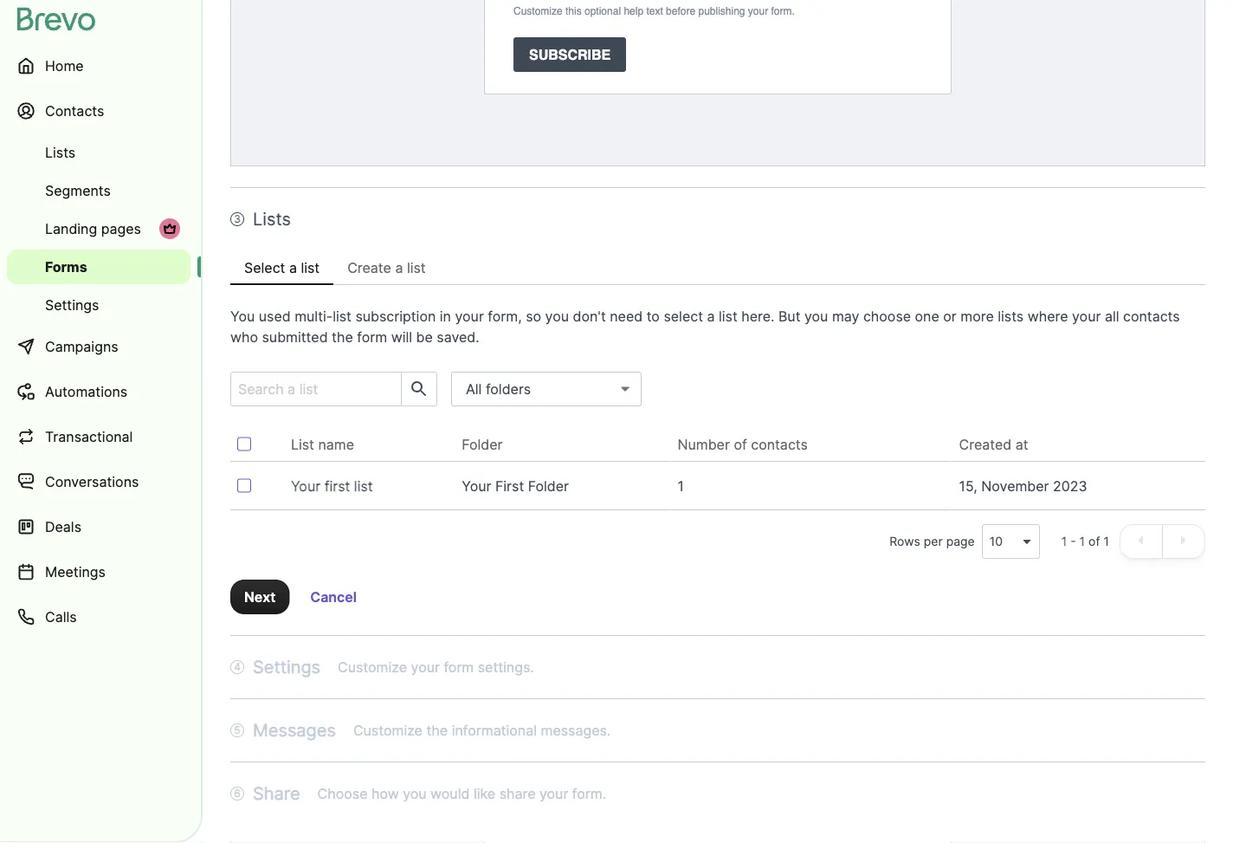 Task type: vqa. For each thing, say whether or not it's contained in the screenshot.


Task type: describe. For each thing, give the bounding box(es) containing it.
contacts inside you used multi-list subscription in your form, so you don't need to select a list here. but you may choose one or more lists where your all contacts who submitted the form will be saved.
[[1124, 308, 1181, 325]]

calls link
[[7, 596, 191, 638]]

2 horizontal spatial you
[[805, 308, 829, 325]]

1 vertical spatial the
[[427, 722, 448, 739]]

multi-
[[295, 308, 333, 325]]

create a list
[[348, 259, 426, 276]]

list left subscription
[[333, 308, 352, 325]]

conversations link
[[7, 461, 191, 503]]

deals
[[45, 518, 81, 535]]

settings link
[[7, 288, 191, 322]]

don't
[[573, 308, 606, 325]]

how
[[372, 785, 399, 802]]

folders
[[486, 380, 531, 397]]

-
[[1071, 534, 1077, 549]]

segments
[[45, 182, 111, 199]]

folder button
[[462, 434, 517, 455]]

contacts
[[45, 102, 104, 119]]

list for your first list
[[354, 477, 373, 494]]

subscribe
[[529, 46, 611, 62]]

2023
[[1054, 477, 1088, 494]]

your right the "share"
[[540, 785, 569, 802]]

all
[[1106, 308, 1120, 325]]

would
[[431, 785, 470, 802]]

3
[[234, 213, 241, 225]]

home
[[45, 57, 84, 74]]

to
[[647, 308, 660, 325]]

created at button
[[960, 434, 1043, 455]]

number of contacts button
[[678, 434, 822, 455]]

publishing
[[699, 5, 746, 17]]

page
[[947, 534, 976, 549]]

name
[[318, 436, 354, 453]]

a for create
[[395, 259, 403, 276]]

who
[[231, 328, 258, 345]]

rows
[[890, 534, 921, 549]]

1 horizontal spatial folder
[[528, 477, 569, 494]]

0 vertical spatial form.
[[772, 5, 795, 17]]

contacts link
[[7, 90, 191, 132]]

used
[[259, 308, 291, 325]]

next button
[[231, 580, 290, 614]]

list name button
[[291, 434, 368, 455]]

left___rvooi image
[[163, 222, 177, 236]]

transactional
[[45, 428, 133, 445]]

segments link
[[7, 173, 191, 208]]

submitted
[[262, 328, 328, 345]]

search button
[[401, 373, 437, 406]]

at
[[1016, 436, 1029, 453]]

campaigns
[[45, 338, 118, 355]]

messages.
[[541, 722, 611, 739]]

5
[[234, 724, 241, 737]]

select
[[664, 308, 704, 325]]

your left all
[[1073, 308, 1102, 325]]

1 horizontal spatial you
[[546, 308, 569, 325]]

select a list
[[244, 259, 320, 276]]

forms link
[[7, 250, 191, 284]]

or
[[944, 308, 957, 325]]

meetings link
[[7, 551, 191, 593]]

help
[[624, 5, 644, 17]]

automations link
[[7, 371, 191, 412]]

form inside you used multi-list subscription in your form, so you don't need to select a list here. but you may choose one or more lists where your all contacts who submitted the form will be saved.
[[357, 328, 388, 345]]

in
[[440, 308, 451, 325]]

need
[[610, 308, 643, 325]]

15, november 2023
[[960, 477, 1088, 494]]

first
[[496, 477, 524, 494]]

but
[[779, 308, 801, 325]]

landing pages
[[45, 220, 141, 237]]

your left settings.
[[411, 659, 440, 675]]

1 horizontal spatial form
[[444, 659, 474, 675]]

1 horizontal spatial of
[[1089, 534, 1101, 549]]

cancel
[[310, 588, 357, 605]]

Campaign name search field
[[231, 373, 394, 406]]

6
[[234, 787, 241, 800]]

0 vertical spatial lists
[[45, 144, 76, 161]]

created at
[[960, 436, 1029, 453]]

will
[[391, 328, 413, 345]]

where
[[1028, 308, 1069, 325]]

informational
[[452, 722, 537, 739]]

customize for settings
[[338, 659, 407, 675]]

conversations
[[45, 473, 139, 490]]

your first folder
[[462, 477, 569, 494]]

calls
[[45, 608, 77, 625]]

subscription
[[356, 308, 436, 325]]



Task type: locate. For each thing, give the bounding box(es) containing it.
select
[[244, 259, 285, 276]]

0 horizontal spatial a
[[289, 259, 297, 276]]

0 horizontal spatial folder
[[462, 436, 503, 453]]

0 horizontal spatial you
[[403, 785, 427, 802]]

1 vertical spatial customize
[[338, 659, 407, 675]]

contacts right all
[[1124, 308, 1181, 325]]

text
[[647, 5, 664, 17]]

folder
[[462, 436, 503, 453], [528, 477, 569, 494]]

saved.
[[437, 328, 480, 345]]

home link
[[7, 45, 191, 87]]

1 your from the left
[[291, 477, 321, 494]]

your
[[291, 477, 321, 494], [462, 477, 492, 494]]

customize up how
[[353, 722, 423, 739]]

1 vertical spatial form.
[[573, 785, 607, 802]]

per
[[924, 534, 943, 549]]

form left will at left
[[357, 328, 388, 345]]

form left settings.
[[444, 659, 474, 675]]

list left here.
[[719, 308, 738, 325]]

automations
[[45, 383, 128, 400]]

lists
[[998, 308, 1024, 325]]

your left the first
[[462, 477, 492, 494]]

folder inside folder button
[[462, 436, 503, 453]]

of
[[734, 436, 748, 453], [1089, 534, 1101, 549]]

like
[[474, 785, 496, 802]]

number of contacts
[[678, 436, 808, 453]]

1 horizontal spatial a
[[395, 259, 403, 276]]

pages
[[101, 220, 141, 237]]

0 horizontal spatial the
[[332, 328, 353, 345]]

1
[[678, 477, 684, 494], [1062, 534, 1068, 549], [1080, 534, 1086, 549], [1104, 534, 1110, 549]]

0 horizontal spatial of
[[734, 436, 748, 453]]

0 vertical spatial settings
[[45, 296, 99, 313]]

1 vertical spatial of
[[1089, 534, 1101, 549]]

lists
[[45, 144, 76, 161], [253, 208, 291, 230]]

share
[[253, 783, 300, 804]]

form. right publishing
[[772, 5, 795, 17]]

1 horizontal spatial settings
[[253, 656, 321, 678]]

1 vertical spatial folder
[[528, 477, 569, 494]]

1 vertical spatial contacts
[[751, 436, 808, 453]]

2 horizontal spatial a
[[708, 308, 715, 325]]

1 - 1 of 1
[[1062, 534, 1110, 549]]

contacts inside 'button'
[[751, 436, 808, 453]]

so
[[526, 308, 542, 325]]

all
[[466, 380, 482, 397]]

search image
[[409, 379, 430, 399]]

you right but
[[805, 308, 829, 325]]

choose
[[318, 785, 368, 802]]

customize left the this
[[514, 5, 563, 17]]

one
[[916, 308, 940, 325]]

0 vertical spatial contacts
[[1124, 308, 1181, 325]]

this
[[566, 5, 582, 17]]

create
[[348, 259, 392, 276]]

settings
[[45, 296, 99, 313], [253, 656, 321, 678]]

0 vertical spatial form
[[357, 328, 388, 345]]

create a list link
[[334, 250, 440, 285]]

0 vertical spatial the
[[332, 328, 353, 345]]

15,
[[960, 477, 978, 494]]

lists up segments
[[45, 144, 76, 161]]

list inside 'link'
[[407, 259, 426, 276]]

4
[[234, 661, 241, 673]]

deals link
[[7, 506, 191, 548]]

0 vertical spatial customize
[[514, 5, 563, 17]]

a for select
[[289, 259, 297, 276]]

contacts right "number" on the bottom right of page
[[751, 436, 808, 453]]

choose
[[864, 308, 912, 325]]

form.
[[772, 5, 795, 17], [573, 785, 607, 802]]

next
[[244, 588, 276, 605]]

1 horizontal spatial lists
[[253, 208, 291, 230]]

lists right 3 in the left top of the page
[[253, 208, 291, 230]]

the inside you used multi-list subscription in your form, so you don't need to select a list here. but you may choose one or more lists where your all contacts who submitted the form will be saved.
[[332, 328, 353, 345]]

list right "create"
[[407, 259, 426, 276]]

more
[[961, 308, 995, 325]]

list for select a list
[[301, 259, 320, 276]]

your first list
[[291, 477, 373, 494]]

your up saved.
[[455, 308, 484, 325]]

here.
[[742, 308, 775, 325]]

0 horizontal spatial form
[[357, 328, 388, 345]]

select a list link
[[231, 250, 334, 285]]

settings.
[[478, 659, 534, 675]]

optional
[[585, 5, 621, 17]]

customize your form settings.
[[338, 659, 534, 675]]

forms
[[45, 258, 87, 275]]

0 horizontal spatial lists
[[45, 144, 76, 161]]

form. down messages.
[[573, 785, 607, 802]]

of right -
[[1089, 534, 1101, 549]]

1 vertical spatial settings
[[253, 656, 321, 678]]

messages
[[253, 720, 336, 741]]

your for your first list
[[291, 477, 321, 494]]

november
[[982, 477, 1050, 494]]

1 horizontal spatial your
[[462, 477, 492, 494]]

you
[[231, 308, 255, 325]]

the
[[332, 328, 353, 345], [427, 722, 448, 739]]

list
[[291, 436, 314, 453]]

1 horizontal spatial form.
[[772, 5, 795, 17]]

1 horizontal spatial the
[[427, 722, 448, 739]]

0 vertical spatial folder
[[462, 436, 503, 453]]

list for create a list
[[407, 259, 426, 276]]

customize
[[514, 5, 563, 17], [338, 659, 407, 675], [353, 722, 423, 739]]

created
[[960, 436, 1012, 453]]

your right publishing
[[749, 5, 769, 17]]

choose how you would like share your form.
[[318, 785, 607, 802]]

rows per page
[[890, 534, 976, 549]]

0 horizontal spatial settings
[[45, 296, 99, 313]]

list right first
[[354, 477, 373, 494]]

of inside number of contacts 'button'
[[734, 436, 748, 453]]

customize down cancel button
[[338, 659, 407, 675]]

of right "number" on the bottom right of page
[[734, 436, 748, 453]]

your for your first folder
[[462, 477, 492, 494]]

before
[[666, 5, 696, 17]]

share
[[500, 785, 536, 802]]

settings down forms
[[45, 296, 99, 313]]

list
[[301, 259, 320, 276], [407, 259, 426, 276], [333, 308, 352, 325], [719, 308, 738, 325], [354, 477, 373, 494]]

2 your from the left
[[462, 477, 492, 494]]

your
[[749, 5, 769, 17], [455, 308, 484, 325], [1073, 308, 1102, 325], [411, 659, 440, 675], [540, 785, 569, 802]]

all folders
[[466, 380, 531, 397]]

a inside you used multi-list subscription in your form, so you don't need to select a list here. but you may choose one or more lists where your all contacts who submitted the form will be saved.
[[708, 308, 715, 325]]

you right how
[[403, 785, 427, 802]]

list right select
[[301, 259, 320, 276]]

may
[[833, 308, 860, 325]]

transactional link
[[7, 416, 191, 458]]

a inside 'link'
[[395, 259, 403, 276]]

list name
[[291, 436, 354, 453]]

cancel button
[[297, 580, 371, 614]]

folder right the first
[[528, 477, 569, 494]]

the down multi-
[[332, 328, 353, 345]]

1 horizontal spatial contacts
[[1124, 308, 1181, 325]]

0 vertical spatial of
[[734, 436, 748, 453]]

a right "create"
[[395, 259, 403, 276]]

be
[[416, 328, 433, 345]]

meetings
[[45, 563, 106, 580]]

1 vertical spatial lists
[[253, 208, 291, 230]]

you
[[546, 308, 569, 325], [805, 308, 829, 325], [403, 785, 427, 802]]

a right the select
[[708, 308, 715, 325]]

2 vertical spatial customize
[[353, 722, 423, 739]]

lists link
[[7, 135, 191, 170]]

customize for messages
[[353, 722, 423, 739]]

customize the informational messages.
[[353, 722, 611, 739]]

settings right 4
[[253, 656, 321, 678]]

0 horizontal spatial form.
[[573, 785, 607, 802]]

folder up the first
[[462, 436, 503, 453]]

a right select
[[289, 259, 297, 276]]

form
[[357, 328, 388, 345], [444, 659, 474, 675]]

customize this optional help text before publishing your form.
[[514, 5, 795, 17]]

0 horizontal spatial your
[[291, 477, 321, 494]]

number
[[678, 436, 730, 453]]

0 horizontal spatial contacts
[[751, 436, 808, 453]]

your left first
[[291, 477, 321, 494]]

you right so
[[546, 308, 569, 325]]

you used multi-list subscription in your form, so you don't need to select a list here. but you may choose one or more lists where your all contacts who submitted the form will be saved.
[[231, 308, 1181, 345]]

campaigns link
[[7, 326, 191, 367]]

1 vertical spatial form
[[444, 659, 474, 675]]

the left informational
[[427, 722, 448, 739]]



